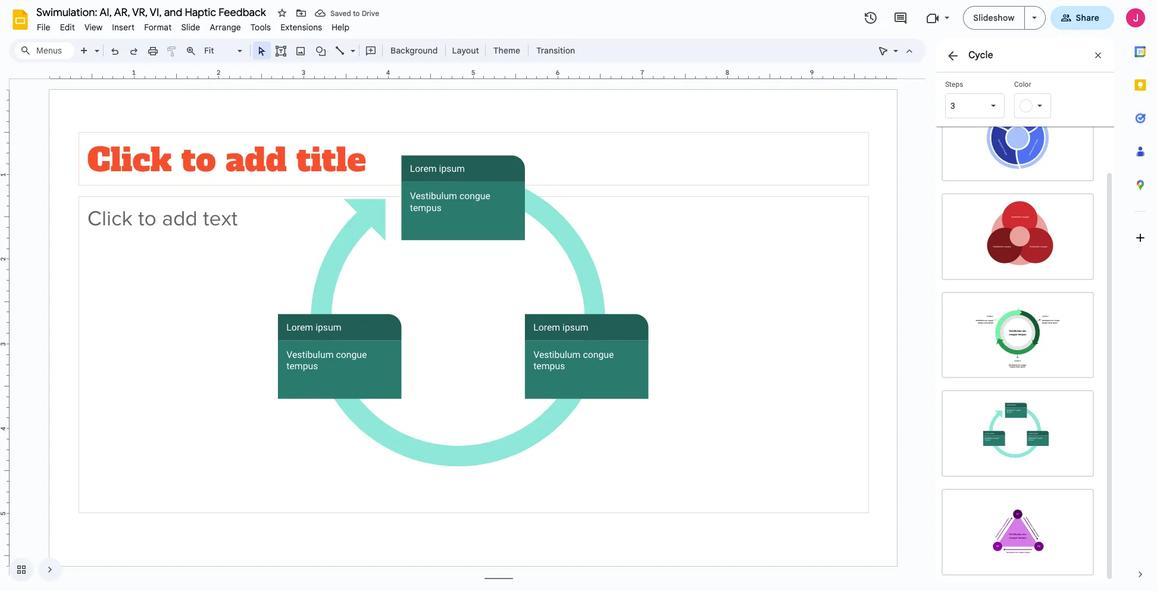 Task type: locate. For each thing, give the bounding box(es) containing it.
mode and view toolbar
[[874, 39, 919, 63]]

tab list
[[1124, 35, 1158, 559]]

help menu item
[[327, 20, 354, 35]]

transition
[[537, 45, 575, 56]]

color button
[[1015, 80, 1074, 119]]

Zoom text field
[[202, 42, 236, 59]]

Cycle with three points with text between each. Accent color: #9c27b0, close to light purple 12. radio
[[936, 484, 1100, 582]]

color
[[1015, 80, 1032, 89]]

file menu item
[[32, 20, 55, 35]]

format menu item
[[139, 20, 177, 35]]

menu bar inside menu bar banner
[[32, 15, 354, 35]]

cycle section
[[936, 39, 1115, 583]]

saved to drive button
[[312, 5, 382, 21]]

live pointer settings image
[[891, 43, 899, 47]]

start slideshow (⌘+enter) image
[[1032, 17, 1037, 19]]

new slide with layout image
[[92, 43, 99, 47]]

background button
[[385, 42, 443, 60]]

menu bar containing file
[[32, 15, 354, 35]]

menu bar
[[32, 15, 354, 35]]

tab list inside menu bar banner
[[1124, 35, 1158, 559]]

saved
[[330, 9, 351, 18]]

edit
[[60, 22, 75, 33]]

insert image image
[[294, 42, 308, 59]]

option group inside cycle 'section'
[[936, 78, 1105, 582]]

navigation inside cycle application
[[0, 549, 62, 592]]

navigation
[[0, 549, 62, 592]]

theme
[[494, 45, 521, 56]]

cycle application
[[0, 0, 1158, 592]]

arrange
[[210, 22, 241, 33]]

steps
[[946, 80, 964, 89]]

drive
[[362, 9, 379, 18]]

Cycle with three rectangular shapes along a circular arrow. Accent color: #26a69a, close to green 11. radio
[[936, 385, 1100, 484]]

layout
[[452, 45, 479, 56]]

option group
[[936, 78, 1105, 582]]

Zoom field
[[201, 42, 248, 60]]

steps list box
[[946, 80, 1005, 119]]

insert
[[112, 22, 135, 33]]

transition button
[[531, 42, 581, 60]]



Task type: vqa. For each thing, say whether or not it's contained in the screenshot.
LAYOUT
yes



Task type: describe. For each thing, give the bounding box(es) containing it.
Menus field
[[15, 42, 74, 59]]

shape image
[[314, 42, 328, 59]]

saved to drive
[[330, 9, 379, 18]]

background
[[391, 45, 438, 56]]

arrange menu item
[[205, 20, 246, 35]]

format
[[144, 22, 172, 33]]

extensions
[[281, 22, 322, 33]]

share button
[[1051, 6, 1115, 30]]

share
[[1076, 13, 1100, 23]]

view menu item
[[80, 20, 107, 35]]

tools
[[251, 22, 271, 33]]

3
[[951, 101, 956, 111]]

slideshow
[[974, 13, 1015, 23]]

slide
[[181, 22, 200, 33]]

Rename text field
[[32, 5, 273, 19]]

Star checkbox
[[274, 5, 291, 21]]

extensions menu item
[[276, 20, 327, 35]]

cycle
[[969, 49, 994, 61]]

theme button
[[488, 42, 526, 60]]

Cycle with three circles surrounding a smaller central circle. Accent color: #db4437, close to light red berry 1. radio
[[936, 187, 1100, 286]]

slideshow button
[[964, 6, 1025, 30]]

Cycle with three sections. Accent color: #4285f4, close to cornflower blue. radio
[[936, 89, 1100, 187]]

insert menu item
[[107, 20, 139, 35]]

help
[[332, 22, 350, 33]]

file
[[37, 22, 50, 33]]

layout button
[[449, 42, 483, 60]]

main toolbar
[[74, 42, 581, 60]]

view
[[84, 22, 103, 33]]

to
[[353, 9, 360, 18]]

edit menu item
[[55, 20, 80, 35]]

tools menu item
[[246, 20, 276, 35]]

slide menu item
[[177, 20, 205, 35]]

Cycle with three arrows forming a circle. Accent color: #0f9d58, close to green 11. radio
[[936, 286, 1100, 385]]

menu bar banner
[[0, 0, 1158, 592]]



